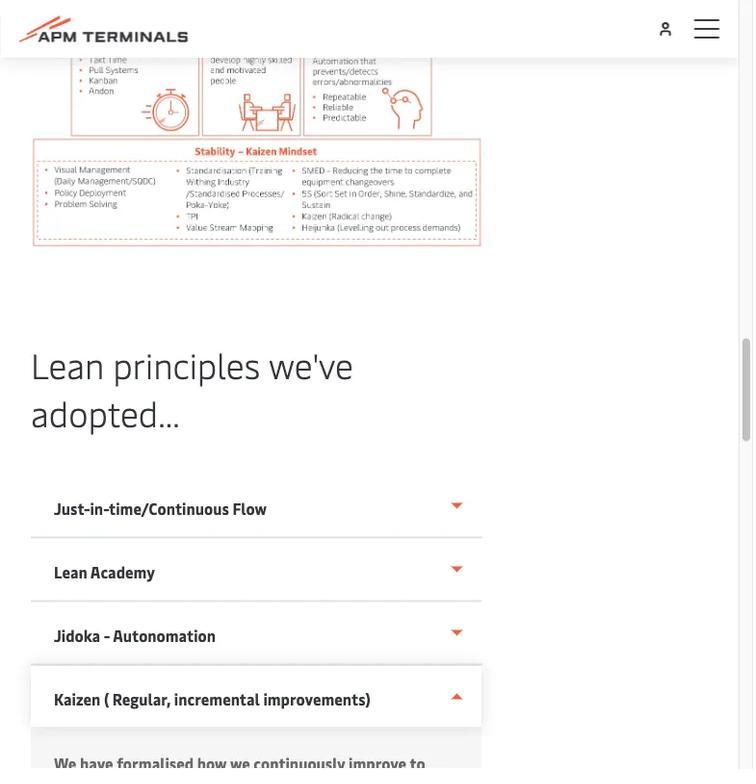 Task type: vqa. For each thing, say whether or not it's contained in the screenshot.
first APM from the bottom of the page
no



Task type: locate. For each thing, give the bounding box(es) containing it.
kaizen ( regular, incremental improvements) button
[[31, 667, 482, 728]]

0 vertical spatial lean
[[31, 341, 104, 388]]

kaizen ( regular, incremental improvements)
[[54, 689, 371, 710]]

regular,
[[113, 689, 171, 710]]

lean inside the lean principles we've adopted...
[[31, 341, 104, 388]]

wow house image
[[31, 0, 482, 248]]

just-in-time/continuous flow button
[[31, 476, 482, 539]]

-
[[104, 626, 110, 646]]

lean up the adopted...
[[31, 341, 104, 388]]

jidoka - autonomation button
[[31, 603, 482, 667]]

lean inside 'dropdown button'
[[54, 562, 87, 583]]

in-
[[90, 498, 109, 519]]

lean academy button
[[31, 539, 482, 603]]

lean
[[31, 341, 104, 388], [54, 562, 87, 583]]

lean left academy
[[54, 562, 87, 583]]

lean for lean principles we've adopted...
[[31, 341, 104, 388]]

time/continuous
[[109, 498, 229, 519]]

lean principles we've adopted...
[[31, 341, 353, 436]]

1 vertical spatial lean
[[54, 562, 87, 583]]

lean academy
[[54, 562, 155, 583]]

flow
[[232, 498, 267, 519]]



Task type: describe. For each thing, give the bounding box(es) containing it.
we've
[[269, 341, 353, 388]]

lean for lean academy
[[54, 562, 87, 583]]

jidoka
[[54, 626, 100, 646]]

just-in-time/continuous flow
[[54, 498, 267, 519]]

just-
[[54, 498, 90, 519]]

jidoka - autonomation
[[54, 626, 216, 646]]

kaizen
[[54, 689, 101, 710]]

improvements)
[[263, 689, 371, 710]]

academy
[[90, 562, 155, 583]]

adopted...
[[31, 390, 180, 436]]

(
[[104, 689, 109, 710]]

principles
[[113, 341, 260, 388]]

autonomation
[[113, 626, 216, 646]]

incremental
[[174, 689, 260, 710]]



